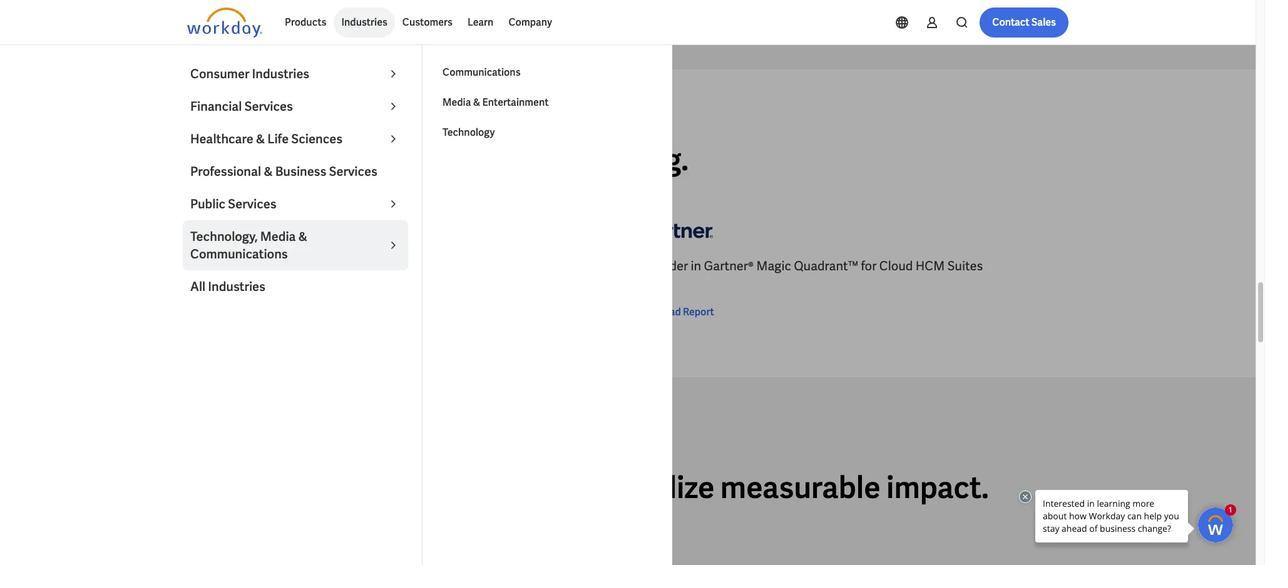 Task type: describe. For each thing, give the bounding box(es) containing it.
financial services button
[[183, 90, 408, 123]]

consumer
[[190, 66, 250, 82]]

services for financial services
[[244, 98, 293, 115]]

media & entertainment
[[443, 96, 549, 109]]

professional & business services link
[[183, 155, 408, 188]]

financial
[[190, 98, 242, 115]]

gartner image for 2023
[[187, 213, 262, 248]]

a for a leader in finance, hr, and planning.
[[187, 141, 208, 179]]

magic inside a leader in 2023 gartner® magic quadrant™ for cloud erp for service- centric enterprises
[[336, 258, 370, 275]]

media inside media & entertainment link
[[443, 96, 471, 109]]

sales
[[1032, 16, 1056, 29]]

technology, media & communications
[[190, 229, 308, 262]]

consumer industries
[[190, 66, 310, 82]]

service-
[[539, 258, 585, 275]]

company
[[509, 16, 552, 29]]

all industries link
[[183, 271, 408, 303]]

learn
[[468, 16, 494, 29]]

in for 2023
[[240, 258, 251, 275]]

leader
[[214, 141, 300, 179]]

contact sales link
[[980, 8, 1069, 38]]

industries for consumer industries
[[252, 66, 310, 82]]

learn button
[[460, 8, 501, 38]]

healthcare
[[190, 131, 253, 147]]

a leader in gartner® magic quadrant™ for cloud hcm suites
[[638, 258, 983, 275]]

leader for a leader in gartner® magic quadrant™ for cloud hcm suites
[[649, 258, 688, 275]]

a leader in 2023 gartner® magic quadrant™ for cloud erp for service- centric enterprises
[[187, 258, 585, 292]]

communications link
[[435, 58, 661, 88]]

companies across all industries realize measurable impact.
[[187, 469, 989, 508]]

finance,
[[337, 141, 445, 179]]

what analysts say
[[187, 110, 277, 122]]

planning.
[[563, 141, 689, 179]]

& for entertainment
[[473, 96, 481, 109]]

& for business
[[264, 163, 273, 180]]

gartner image for gartner®
[[638, 213, 713, 248]]

go to the homepage image
[[187, 8, 262, 38]]

centric
[[187, 276, 229, 292]]

say
[[261, 110, 277, 122]]

a for a leader in gartner® magic quadrant™ for cloud hcm suites
[[638, 258, 647, 275]]

customers button
[[395, 8, 460, 38]]

across
[[348, 469, 439, 508]]

report
[[683, 306, 714, 319]]

1 vertical spatial services
[[329, 163, 378, 180]]

and
[[505, 141, 557, 179]]

contact sales
[[993, 16, 1056, 29]]

2 magic from the left
[[757, 258, 792, 275]]

quadrant™ inside a leader in 2023 gartner® magic quadrant™ for cloud erp for service- centric enterprises
[[373, 258, 438, 275]]

read report
[[658, 306, 714, 319]]

enterprises
[[232, 276, 297, 292]]

sciences
[[291, 131, 343, 147]]

public services button
[[183, 188, 408, 220]]

cloud inside a leader in 2023 gartner® magic quadrant™ for cloud erp for service- centric enterprises
[[459, 258, 492, 275]]

all
[[445, 469, 477, 508]]

read
[[658, 306, 681, 319]]

consumer industries button
[[183, 58, 408, 90]]

industries button
[[334, 8, 395, 38]]



Task type: vqa. For each thing, say whether or not it's contained in the screenshot.
the & within the 'Healthcare & Life Sciences' dropdown button
no



Task type: locate. For each thing, give the bounding box(es) containing it.
in inside a leader in 2023 gartner® magic quadrant™ for cloud erp for service- centric enterprises
[[240, 258, 251, 275]]

0 vertical spatial communications
[[443, 66, 521, 79]]

media
[[443, 96, 471, 109], [260, 229, 296, 245]]

professional & business services
[[190, 163, 378, 180]]

cloud
[[459, 258, 492, 275], [880, 258, 913, 275]]

leader up centric
[[199, 258, 238, 275]]

2 leader from the left
[[649, 258, 688, 275]]

companies
[[187, 469, 342, 508]]

0 vertical spatial industries
[[342, 16, 388, 29]]

communications
[[443, 66, 521, 79], [190, 246, 288, 262]]

leader inside a leader in 2023 gartner® magic quadrant™ for cloud erp for service- centric enterprises
[[199, 258, 238, 275]]

magic
[[336, 258, 370, 275], [757, 258, 792, 275]]

gartner image
[[187, 213, 262, 248], [638, 213, 713, 248]]

leader up read
[[649, 258, 688, 275]]

impact.
[[887, 469, 989, 508]]

analysts
[[215, 110, 259, 122]]

0 horizontal spatial media
[[260, 229, 296, 245]]

1 horizontal spatial cloud
[[880, 258, 913, 275]]

1 horizontal spatial leader
[[649, 258, 688, 275]]

& inside healthcare & life sciences dropdown button
[[256, 131, 265, 147]]

2 gartner® from the left
[[704, 258, 754, 275]]

2 horizontal spatial for
[[861, 258, 877, 275]]

1 horizontal spatial in
[[306, 141, 331, 179]]

realize
[[625, 469, 715, 508]]

0 horizontal spatial in
[[240, 258, 251, 275]]

for left the hcm
[[861, 258, 877, 275]]

1 cloud from the left
[[459, 258, 492, 275]]

1 horizontal spatial media
[[443, 96, 471, 109]]

a for a leader in 2023 gartner® magic quadrant™ for cloud erp for service- centric enterprises
[[187, 258, 196, 275]]

public services
[[190, 196, 277, 212]]

entertainment
[[483, 96, 549, 109]]

communications down "technology,"
[[190, 246, 288, 262]]

media inside technology, media & communications
[[260, 229, 296, 245]]

professional
[[190, 163, 261, 180]]

0 vertical spatial media
[[443, 96, 471, 109]]

& down public services dropdown button
[[298, 229, 308, 245]]

communications inside technology, media & communications
[[190, 246, 288, 262]]

2 cloud from the left
[[880, 258, 913, 275]]

technology,
[[190, 229, 258, 245]]

industries up financial services dropdown button
[[252, 66, 310, 82]]

cloud left erp
[[459, 258, 492, 275]]

& down healthcare & life sciences
[[264, 163, 273, 180]]

a inside a leader in 2023 gartner® magic quadrant™ for cloud erp for service- centric enterprises
[[187, 258, 196, 275]]

media up technology
[[443, 96, 471, 109]]

services
[[244, 98, 293, 115], [329, 163, 378, 180], [228, 196, 277, 212]]

1 vertical spatial communications
[[190, 246, 288, 262]]

0 horizontal spatial gartner image
[[187, 213, 262, 248]]

financial services
[[190, 98, 293, 115]]

& inside "professional & business services" link
[[264, 163, 273, 180]]

0 horizontal spatial leader
[[199, 258, 238, 275]]

& for life
[[256, 131, 265, 147]]

& left life
[[256, 131, 265, 147]]

industries
[[483, 469, 620, 508]]

2 vertical spatial services
[[228, 196, 277, 212]]

a down what
[[187, 141, 208, 179]]

0 horizontal spatial for
[[440, 258, 456, 275]]

1 for from the left
[[440, 258, 456, 275]]

industries inside consumer industries "dropdown button"
[[252, 66, 310, 82]]

a leader in finance, hr, and planning.
[[187, 141, 689, 179]]

services up technology, media & communications at the left of page
[[228, 196, 277, 212]]

services up healthcare & life sciences
[[244, 98, 293, 115]]

2023
[[253, 258, 280, 275]]

for left erp
[[440, 258, 456, 275]]

0 horizontal spatial quadrant™
[[373, 258, 438, 275]]

media up 2023
[[260, 229, 296, 245]]

technology link
[[435, 118, 661, 148]]

for right erp
[[520, 258, 536, 275]]

hcm
[[916, 258, 945, 275]]

media & entertainment link
[[435, 88, 661, 118]]

gartner®
[[283, 258, 333, 275], [704, 258, 754, 275]]

in for finance,
[[306, 141, 331, 179]]

0 horizontal spatial gartner®
[[283, 258, 333, 275]]

a up read report link
[[638, 258, 647, 275]]

services down sciences
[[329, 163, 378, 180]]

technology
[[443, 126, 495, 139]]

a up all
[[187, 258, 196, 275]]

company button
[[501, 8, 560, 38]]

2 gartner image from the left
[[638, 213, 713, 248]]

customers
[[403, 16, 453, 29]]

1 gartner image from the left
[[187, 213, 262, 248]]

1 horizontal spatial gartner image
[[638, 213, 713, 248]]

industries inside all industries link
[[208, 279, 266, 295]]

in for gartner®
[[691, 258, 702, 275]]

erp
[[495, 258, 518, 275]]

2 horizontal spatial in
[[691, 258, 702, 275]]

0 horizontal spatial magic
[[336, 258, 370, 275]]

all
[[190, 279, 206, 295]]

technology, media & communications button
[[183, 220, 408, 271]]

& inside media & entertainment link
[[473, 96, 481, 109]]

gartner® right 2023
[[283, 258, 333, 275]]

2 for from the left
[[520, 258, 536, 275]]

industries down 2023
[[208, 279, 266, 295]]

1 quadrant™ from the left
[[373, 258, 438, 275]]

services for public services
[[228, 196, 277, 212]]

industries for all industries
[[208, 279, 266, 295]]

2 quadrant™ from the left
[[794, 258, 859, 275]]

industries inside industries dropdown button
[[342, 16, 388, 29]]

in
[[306, 141, 331, 179], [240, 258, 251, 275], [691, 258, 702, 275]]

1 horizontal spatial communications
[[443, 66, 521, 79]]

industries
[[342, 16, 388, 29], [252, 66, 310, 82], [208, 279, 266, 295]]

0 vertical spatial services
[[244, 98, 293, 115]]

business
[[275, 163, 327, 180]]

quadrant™
[[373, 258, 438, 275], [794, 258, 859, 275]]

healthcare & life sciences
[[190, 131, 343, 147]]

all industries
[[190, 279, 266, 295]]

what
[[187, 110, 213, 122]]

contact
[[993, 16, 1030, 29]]

1 gartner® from the left
[[283, 258, 333, 275]]

0 horizontal spatial cloud
[[459, 258, 492, 275]]

3 for from the left
[[861, 258, 877, 275]]

1 horizontal spatial gartner®
[[704, 258, 754, 275]]

1 vertical spatial industries
[[252, 66, 310, 82]]

1 horizontal spatial quadrant™
[[794, 258, 859, 275]]

& inside technology, media & communications
[[298, 229, 308, 245]]

gartner® up report
[[704, 258, 754, 275]]

1 magic from the left
[[336, 258, 370, 275]]

& up technology
[[473, 96, 481, 109]]

life
[[268, 131, 289, 147]]

public
[[190, 196, 226, 212]]

1 horizontal spatial for
[[520, 258, 536, 275]]

hr,
[[451, 141, 499, 179]]

products
[[285, 16, 326, 29]]

read report link
[[638, 305, 714, 320]]

0 horizontal spatial communications
[[190, 246, 288, 262]]

products button
[[277, 8, 334, 38]]

cloud left the hcm
[[880, 258, 913, 275]]

1 horizontal spatial magic
[[757, 258, 792, 275]]

communications up media & entertainment
[[443, 66, 521, 79]]

for
[[440, 258, 456, 275], [520, 258, 536, 275], [861, 258, 877, 275]]

2 vertical spatial industries
[[208, 279, 266, 295]]

leader for a leader in 2023 gartner® magic quadrant™ for cloud erp for service- centric enterprises
[[199, 258, 238, 275]]

healthcare & life sciences button
[[183, 123, 408, 155]]

leader
[[199, 258, 238, 275], [649, 258, 688, 275]]

1 vertical spatial media
[[260, 229, 296, 245]]

suites
[[948, 258, 983, 275]]

&
[[473, 96, 481, 109], [256, 131, 265, 147], [264, 163, 273, 180], [298, 229, 308, 245]]

gartner® inside a leader in 2023 gartner® magic quadrant™ for cloud erp for service- centric enterprises
[[283, 258, 333, 275]]

a
[[187, 141, 208, 179], [187, 258, 196, 275], [638, 258, 647, 275]]

industries right products
[[342, 16, 388, 29]]

measurable
[[721, 469, 881, 508]]

1 leader from the left
[[199, 258, 238, 275]]



